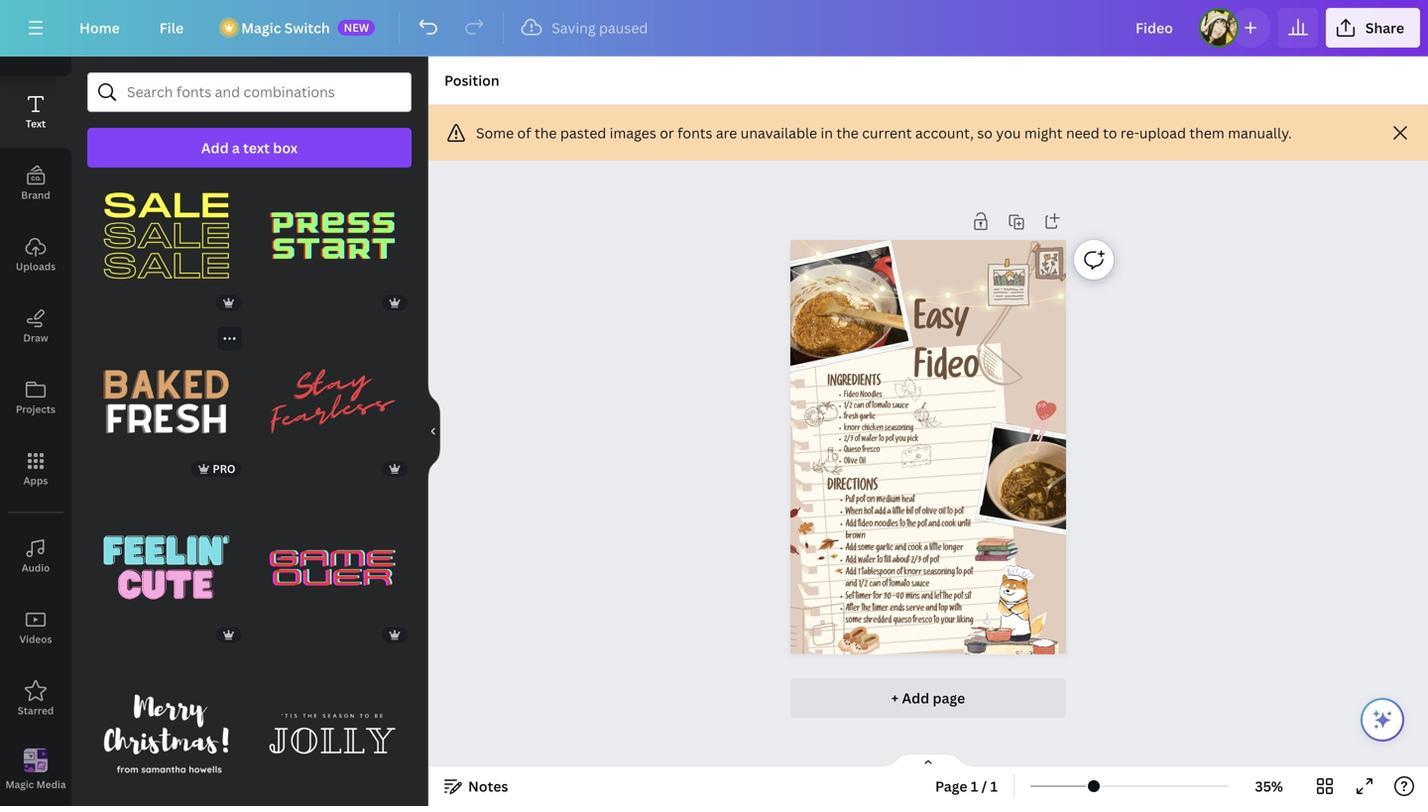 Task type: vqa. For each thing, say whether or not it's contained in the screenshot.
SIDE PANEL tab list
no



Task type: locate. For each thing, give the bounding box(es) containing it.
re-
[[1121, 123, 1139, 142]]

0 vertical spatial 1/2
[[844, 403, 852, 411]]

fresco inside fideo noodles 1/2 can of tomato sauce fresh garlic knorr chicken seasoning 2/3 of water to pot you pick queso fresco olive oil
[[862, 447, 880, 456]]

heat
[[902, 497, 915, 506]]

0 vertical spatial you
[[996, 123, 1021, 142]]

0 vertical spatial a
[[232, 138, 240, 157]]

the
[[535, 123, 557, 142], [836, 123, 859, 142], [907, 521, 916, 530], [943, 593, 952, 602], [861, 605, 871, 614]]

0 vertical spatial fideo
[[914, 354, 979, 390]]

images
[[610, 123, 656, 142]]

starred
[[18, 704, 54, 718]]

Design title text field
[[1120, 8, 1191, 48]]

1 vertical spatial a
[[887, 509, 891, 518]]

some
[[476, 123, 514, 142]]

fideo
[[914, 354, 979, 390], [844, 392, 859, 400]]

0 vertical spatial fresco
[[862, 447, 880, 456]]

1 horizontal spatial 2/3
[[911, 557, 921, 566]]

group
[[87, 157, 245, 315], [253, 157, 412, 315], [253, 311, 412, 481], [87, 477, 245, 647], [253, 477, 412, 647], [87, 643, 245, 806], [253, 643, 412, 806]]

pot up "until"
[[954, 509, 964, 518]]

2/3 up queso
[[844, 436, 853, 444]]

fideo noodles 1/2 can of tomato sauce fresh garlic knorr chicken seasoning 2/3 of water to pot you pick queso fresco olive oil
[[844, 392, 918, 467]]

0 horizontal spatial fresco
[[862, 447, 880, 456]]

you
[[996, 123, 1021, 142], [895, 436, 906, 444]]

a right add
[[887, 509, 891, 518]]

mins
[[905, 593, 920, 602]]

noodles
[[874, 521, 898, 530]]

2 horizontal spatial 1
[[990, 777, 998, 796]]

2/3 right about
[[911, 557, 921, 566]]

to down chicken
[[879, 436, 884, 444]]

to right oil at the bottom of the page
[[947, 509, 953, 518]]

timer down the for
[[872, 605, 888, 614]]

notes button
[[436, 771, 516, 802]]

1 vertical spatial timer
[[872, 605, 888, 614]]

water inside fideo noodles 1/2 can of tomato sauce fresh garlic knorr chicken seasoning 2/3 of water to pot you pick queso fresco olive oil
[[861, 436, 878, 444]]

oil
[[939, 509, 946, 518]]

magic left media
[[5, 778, 34, 791]]

0 vertical spatial can
[[854, 403, 864, 411]]

0 vertical spatial water
[[861, 436, 878, 444]]

garlic up fill
[[876, 545, 893, 554]]

1 horizontal spatial cook
[[941, 521, 956, 530]]

0 horizontal spatial 2/3
[[844, 436, 853, 444]]

elements
[[13, 46, 58, 59]]

can up the for
[[869, 581, 881, 590]]

page
[[933, 689, 965, 707]]

40
[[896, 593, 904, 602]]

draw button
[[0, 291, 71, 362]]

1 horizontal spatial you
[[996, 123, 1021, 142]]

current
[[862, 123, 912, 142]]

magic left switch
[[241, 18, 281, 37]]

can up fresh
[[854, 403, 864, 411]]

projects
[[16, 403, 56, 416]]

main menu bar
[[0, 0, 1428, 57]]

0 vertical spatial magic
[[241, 18, 281, 37]]

brand button
[[0, 148, 71, 219]]

a left longer
[[924, 545, 928, 554]]

tomato down "noodles"
[[872, 403, 891, 411]]

30-
[[884, 593, 896, 602]]

sauce up mins
[[911, 581, 929, 590]]

1 vertical spatial you
[[895, 436, 906, 444]]

position button
[[436, 64, 507, 96]]

0 horizontal spatial cook
[[908, 545, 922, 554]]

fideo down easy
[[914, 354, 979, 390]]

manually.
[[1228, 123, 1292, 142]]

0 horizontal spatial fideo
[[844, 392, 859, 400]]

to left fill
[[877, 557, 883, 566]]

add inside button
[[902, 689, 929, 707]]

water down chicken
[[861, 436, 878, 444]]

box
[[273, 138, 298, 157]]

sauce down the farfalle pasta illustration icon
[[892, 403, 909, 411]]

0 horizontal spatial magic
[[5, 778, 34, 791]]

0 horizontal spatial knorr
[[844, 425, 860, 433]]

media
[[36, 778, 66, 791]]

1 vertical spatial fresco
[[913, 617, 932, 626]]

can inside fideo noodles 1/2 can of tomato sauce fresh garlic knorr chicken seasoning 2/3 of water to pot you pick queso fresco olive oil
[[854, 403, 864, 411]]

1 vertical spatial fideo
[[844, 392, 859, 400]]

fresco up oil
[[862, 447, 880, 456]]

saving paused status
[[512, 16, 658, 40]]

1 vertical spatial seasoning
[[923, 569, 955, 578]]

of
[[517, 123, 531, 142], [865, 403, 871, 411], [855, 436, 860, 444], [915, 509, 921, 518], [923, 557, 928, 566], [897, 569, 902, 578], [882, 581, 888, 590]]

brown
[[845, 533, 865, 542]]

switch
[[284, 18, 330, 37]]

timer right set
[[855, 593, 872, 602]]

you left pick
[[895, 436, 906, 444]]

2 vertical spatial a
[[924, 545, 928, 554]]

0 horizontal spatial 1/2
[[844, 403, 852, 411]]

or
[[660, 123, 674, 142]]

cook down oil at the bottom of the page
[[941, 521, 956, 530]]

your
[[941, 617, 955, 626]]

1 left tablespoon
[[858, 569, 860, 578]]

magic switch
[[241, 18, 330, 37]]

page 1 / 1
[[935, 777, 998, 796]]

1 horizontal spatial magic
[[241, 18, 281, 37]]

put
[[845, 497, 854, 506]]

cook up about
[[908, 545, 922, 554]]

1 horizontal spatial seasoning
[[923, 569, 955, 578]]

1 inside the put pot on medium heat when hot add a little bit of olive oil to pot add fideo noodles to the pot and cook until brown add some garlic and cook a little longer add water to fill about 2/3 of pot add 1 tablespoon of knorr seasoning to pot and 1/2 can of tomato sauce set timer for 30-40 mins and let the pot sit after the timer ends serve and top with some shredded queso fresco to your liking
[[858, 569, 860, 578]]

1 vertical spatial little
[[929, 545, 941, 554]]

1 horizontal spatial knorr
[[904, 569, 922, 578]]

0 horizontal spatial a
[[232, 138, 240, 157]]

1/2 down tablespoon
[[858, 581, 868, 590]]

canva assistant image
[[1371, 708, 1394, 732]]

1 vertical spatial garlic
[[876, 545, 893, 554]]

and up set
[[845, 581, 857, 590]]

0 vertical spatial garlic
[[859, 414, 875, 422]]

brand
[[21, 188, 50, 202]]

0 horizontal spatial can
[[854, 403, 864, 411]]

0 vertical spatial sauce
[[892, 403, 909, 411]]

fresco down 'serve'
[[913, 617, 932, 626]]

and left top on the right
[[926, 605, 937, 614]]

projects button
[[0, 362, 71, 433]]

1 vertical spatial sauce
[[911, 581, 929, 590]]

chicken
[[862, 425, 883, 433]]

water up tablespoon
[[858, 557, 876, 566]]

audio button
[[0, 521, 71, 592]]

1 horizontal spatial fideo
[[914, 354, 979, 390]]

olive oil hand drawn image
[[812, 447, 843, 475]]

ends
[[890, 605, 904, 614]]

0 horizontal spatial 1
[[858, 569, 860, 578]]

knorr down about
[[904, 569, 922, 578]]

1 left /
[[971, 777, 978, 796]]

little
[[892, 509, 905, 518], [929, 545, 941, 554]]

Search fonts and combinations search field
[[127, 73, 372, 111]]

0 vertical spatial 2/3
[[844, 436, 853, 444]]

some of the pasted images or fonts are unavailable in the current account, so you might need to re-upload them manually.
[[476, 123, 1292, 142]]

pot down olive
[[917, 521, 927, 530]]

of down "noodles"
[[865, 403, 871, 411]]

hot
[[864, 509, 873, 518]]

1 horizontal spatial 1
[[971, 777, 978, 796]]

fideo
[[858, 521, 873, 530]]

1 horizontal spatial fresco
[[913, 617, 932, 626]]

some down after
[[845, 617, 862, 626]]

fideo down the ingredients
[[844, 392, 859, 400]]

1/2 up fresh
[[844, 403, 852, 411]]

0 vertical spatial knorr
[[844, 425, 860, 433]]

0 horizontal spatial little
[[892, 509, 905, 518]]

you right so
[[996, 123, 1021, 142]]

of up queso
[[855, 436, 860, 444]]

1 horizontal spatial a
[[887, 509, 891, 518]]

and up about
[[895, 545, 906, 554]]

1 vertical spatial magic
[[5, 778, 34, 791]]

fill
[[884, 557, 891, 566]]

uploads button
[[0, 219, 71, 291]]

so
[[977, 123, 993, 142]]

set
[[845, 593, 854, 602]]

pot left pick
[[885, 436, 894, 444]]

sauce
[[892, 403, 909, 411], [911, 581, 929, 590]]

1 horizontal spatial timer
[[872, 605, 888, 614]]

fideo inside fideo noodles 1/2 can of tomato sauce fresh garlic knorr chicken seasoning 2/3 of water to pot you pick queso fresco olive oil
[[844, 392, 859, 400]]

you inside fideo noodles 1/2 can of tomato sauce fresh garlic knorr chicken seasoning 2/3 of water to pot you pick queso fresco olive oil
[[895, 436, 906, 444]]

0 vertical spatial tomato
[[872, 403, 891, 411]]

1 horizontal spatial can
[[869, 581, 881, 590]]

2/3
[[844, 436, 853, 444], [911, 557, 921, 566]]

might
[[1024, 123, 1063, 142]]

pot
[[885, 436, 894, 444], [856, 497, 865, 506], [954, 509, 964, 518], [917, 521, 927, 530], [930, 557, 939, 566], [963, 569, 973, 578], [954, 593, 963, 602]]

1 horizontal spatial sauce
[[911, 581, 929, 590]]

home link
[[63, 8, 136, 48]]

medium
[[876, 497, 900, 506]]

0 horizontal spatial sauce
[[892, 403, 909, 411]]

1 vertical spatial water
[[858, 557, 876, 566]]

1 vertical spatial knorr
[[904, 569, 922, 578]]

a left text
[[232, 138, 240, 157]]

when
[[845, 509, 862, 518]]

1 vertical spatial tomato
[[889, 581, 910, 590]]

0 vertical spatial seasoning
[[885, 425, 913, 433]]

the right in at the right top of page
[[836, 123, 859, 142]]

1 horizontal spatial little
[[929, 545, 941, 554]]

some down brown
[[858, 545, 874, 554]]

1 horizontal spatial 1/2
[[858, 581, 868, 590]]

fonts
[[678, 123, 713, 142]]

magic inside main menu bar
[[241, 18, 281, 37]]

2/3 inside the put pot on medium heat when hot add a little bit of olive oil to pot add fideo noodles to the pot and cook until brown add some garlic and cook a little longer add water to fill about 2/3 of pot add 1 tablespoon of knorr seasoning to pot and 1/2 can of tomato sauce set timer for 30-40 mins and let the pot sit after the timer ends serve and top with some shredded queso fresco to your liking
[[911, 557, 921, 566]]

on
[[867, 497, 875, 506]]

pro
[[213, 461, 236, 476]]

1 vertical spatial 2/3
[[911, 557, 921, 566]]

garlic up chicken
[[859, 414, 875, 422]]

fresco
[[862, 447, 880, 456], [913, 617, 932, 626]]

and
[[928, 521, 940, 530], [895, 545, 906, 554], [845, 581, 857, 590], [921, 593, 933, 602], [926, 605, 937, 614]]

1/2 inside the put pot on medium heat when hot add a little bit of olive oil to pot add fideo noodles to the pot and cook until brown add some garlic and cook a little longer add water to fill about 2/3 of pot add 1 tablespoon of knorr seasoning to pot and 1/2 can of tomato sauce set timer for 30-40 mins and let the pot sit after the timer ends serve and top with some shredded queso fresco to your liking
[[858, 581, 868, 590]]

the right after
[[861, 605, 871, 614]]

little left longer
[[929, 545, 941, 554]]

1 right /
[[990, 777, 998, 796]]

seasoning up pick
[[885, 425, 913, 433]]

1/2 inside fideo noodles 1/2 can of tomato sauce fresh garlic knorr chicken seasoning 2/3 of water to pot you pick queso fresco olive oil
[[844, 403, 852, 411]]

tomato up 40
[[889, 581, 910, 590]]

seasoning up let
[[923, 569, 955, 578]]

and left let
[[921, 593, 933, 602]]

text
[[26, 117, 46, 130]]

0 horizontal spatial timer
[[855, 593, 872, 602]]

1 vertical spatial 1/2
[[858, 581, 868, 590]]

to left re-
[[1103, 123, 1117, 142]]

1/2
[[844, 403, 852, 411], [858, 581, 868, 590]]

of right some
[[517, 123, 531, 142]]

0 horizontal spatial seasoning
[[885, 425, 913, 433]]

tomato
[[872, 403, 891, 411], [889, 581, 910, 590]]

knorr down fresh
[[844, 425, 860, 433]]

magic media button
[[0, 735, 71, 806]]

0 vertical spatial cook
[[941, 521, 956, 530]]

magic for magic switch
[[241, 18, 281, 37]]

need
[[1066, 123, 1100, 142]]

fresco inside the put pot on medium heat when hot add a little bit of olive oil to pot add fideo noodles to the pot and cook until brown add some garlic and cook a little longer add water to fill about 2/3 of pot add 1 tablespoon of knorr seasoning to pot and 1/2 can of tomato sauce set timer for 30-40 mins and let the pot sit after the timer ends serve and top with some shredded queso fresco to your liking
[[913, 617, 932, 626]]

magic inside the magic media button
[[5, 778, 34, 791]]

0 horizontal spatial you
[[895, 436, 906, 444]]

share
[[1366, 18, 1404, 37]]

magic
[[241, 18, 281, 37], [5, 778, 34, 791]]

little left bit
[[892, 509, 905, 518]]

1 vertical spatial can
[[869, 581, 881, 590]]

knorr inside fideo noodles 1/2 can of tomato sauce fresh garlic knorr chicken seasoning 2/3 of water to pot you pick queso fresco olive oil
[[844, 425, 860, 433]]

pot right about
[[930, 557, 939, 566]]



Task type: describe. For each thing, give the bounding box(es) containing it.
apps
[[23, 474, 48, 487]]

pot left on in the bottom of the page
[[856, 497, 865, 506]]

magic for magic media
[[5, 778, 34, 791]]

bit
[[906, 509, 913, 518]]

0 vertical spatial some
[[858, 545, 874, 554]]

1 vertical spatial some
[[845, 617, 862, 626]]

draw
[[23, 331, 48, 345]]

starred button
[[0, 663, 71, 735]]

them
[[1190, 123, 1225, 142]]

sauce inside fideo noodles 1/2 can of tomato sauce fresh garlic knorr chicken seasoning 2/3 of water to pot you pick queso fresco olive oil
[[892, 403, 909, 411]]

sauce inside the put pot on medium heat when hot add a little bit of olive oil to pot add fideo noodles to the pot and cook until brown add some garlic and cook a little longer add water to fill about 2/3 of pot add 1 tablespoon of knorr seasoning to pot and 1/2 can of tomato sauce set timer for 30-40 mins and let the pot sit after the timer ends serve and top with some shredded queso fresco to your liking
[[911, 581, 929, 590]]

knorr inside the put pot on medium heat when hot add a little bit of olive oil to pot add fideo noodles to the pot and cook until brown add some garlic and cook a little longer add water to fill about 2/3 of pot add 1 tablespoon of knorr seasoning to pot and 1/2 can of tomato sauce set timer for 30-40 mins and let the pot sit after the timer ends serve and top with some shredded queso fresco to your liking
[[904, 569, 922, 578]]

2 horizontal spatial a
[[924, 545, 928, 554]]

position
[[444, 71, 500, 90]]

a inside add a text box "button"
[[232, 138, 240, 157]]

add
[[875, 509, 885, 518]]

garlic inside fideo noodles 1/2 can of tomato sauce fresh garlic knorr chicken seasoning 2/3 of water to pot you pick queso fresco olive oil
[[859, 414, 875, 422]]

notes
[[468, 777, 508, 796]]

laddle icon image
[[945, 238, 1097, 397]]

paused
[[599, 18, 648, 37]]

apps button
[[0, 433, 71, 505]]

olive
[[922, 509, 937, 518]]

fideo for fideo noodles 1/2 can of tomato sauce fresh garlic knorr chicken seasoning 2/3 of water to pot you pick queso fresco olive oil
[[844, 392, 859, 400]]

serve
[[906, 605, 924, 614]]

water inside the put pot on medium heat when hot add a little bit of olive oil to pot add fideo noodles to the pot and cook until brown add some garlic and cook a little longer add water to fill about 2/3 of pot add 1 tablespoon of knorr seasoning to pot and 1/2 can of tomato sauce set timer for 30-40 mins and let the pot sit after the timer ends serve and top with some shredded queso fresco to your liking
[[858, 557, 876, 566]]

of right bit
[[915, 509, 921, 518]]

queso
[[844, 447, 861, 456]]

add a text box button
[[87, 128, 412, 168]]

the down bit
[[907, 521, 916, 530]]

shredded
[[863, 617, 891, 626]]

pot left sit
[[954, 593, 963, 602]]

saving paused
[[552, 18, 648, 37]]

tablespoon
[[862, 569, 895, 578]]

and down olive
[[928, 521, 940, 530]]

fresh
[[844, 414, 858, 422]]

saving
[[552, 18, 596, 37]]

oil
[[859, 458, 865, 467]]

grey line cookbook icon isolated on white background. cooking book icon. recipe book. fork and knife icons. cutlery symbol.  vector illustration image
[[762, 603, 844, 665]]

videos button
[[0, 592, 71, 663]]

garlic inside the put pot on medium heat when hot add a little bit of olive oil to pot add fideo noodles to the pot and cook until brown add some garlic and cook a little longer add water to fill about 2/3 of pot add 1 tablespoon of knorr seasoning to pot and 1/2 can of tomato sauce set timer for 30-40 mins and let the pot sit after the timer ends serve and top with some shredded queso fresco to your liking
[[876, 545, 893, 554]]

elements button
[[0, 5, 71, 76]]

in
[[821, 123, 833, 142]]

the left pasted
[[535, 123, 557, 142]]

new
[[344, 20, 369, 35]]

hide image
[[427, 384, 440, 479]]

unavailable
[[741, 123, 817, 142]]

pro group
[[87, 323, 245, 481]]

tomato inside the put pot on medium heat when hot add a little bit of olive oil to pot add fideo noodles to the pot and cook until brown add some garlic and cook a little longer add water to fill about 2/3 of pot add 1 tablespoon of knorr seasoning to pot and 1/2 can of tomato sauce set timer for 30-40 mins and let the pot sit after the timer ends serve and top with some shredded queso fresco to your liking
[[889, 581, 910, 590]]

/
[[981, 777, 987, 796]]

35% button
[[1237, 771, 1301, 802]]

tomato inside fideo noodles 1/2 can of tomato sauce fresh garlic knorr chicken seasoning 2/3 of water to pot you pick queso fresco olive oil
[[872, 403, 891, 411]]

2/3 inside fideo noodles 1/2 can of tomato sauce fresh garlic knorr chicken seasoning 2/3 of water to pot you pick queso fresco olive oil
[[844, 436, 853, 444]]

let
[[934, 593, 942, 602]]

audio
[[22, 561, 50, 575]]

+ add page
[[891, 689, 965, 707]]

+
[[891, 689, 899, 707]]

show pages image
[[881, 753, 976, 769]]

seasoning inside the put pot on medium heat when hot add a little bit of olive oil to pot add fideo noodles to the pot and cook until brown add some garlic and cook a little longer add water to fill about 2/3 of pot add 1 tablespoon of knorr seasoning to pot and 1/2 can of tomato sauce set timer for 30-40 mins and let the pot sit after the timer ends serve and top with some shredded queso fresco to your liking
[[923, 569, 955, 578]]

after
[[845, 605, 860, 614]]

sit
[[965, 593, 971, 602]]

pick
[[907, 436, 918, 444]]

of up 30-
[[882, 581, 888, 590]]

olive
[[844, 458, 858, 467]]

queso
[[893, 617, 911, 626]]

can inside the put pot on medium heat when hot add a little bit of olive oil to pot add fideo noodles to the pot and cook until brown add some garlic and cook a little longer add water to fill about 2/3 of pot add 1 tablespoon of knorr seasoning to pot and 1/2 can of tomato sauce set timer for 30-40 mins and let the pot sit after the timer ends serve and top with some shredded queso fresco to your liking
[[869, 581, 881, 590]]

text
[[243, 138, 270, 157]]

liking
[[957, 617, 973, 626]]

pot inside fideo noodles 1/2 can of tomato sauce fresh garlic knorr chicken seasoning 2/3 of water to pot you pick queso fresco olive oil
[[885, 436, 894, 444]]

uploads
[[16, 260, 56, 273]]

35%
[[1255, 777, 1283, 796]]

0 vertical spatial timer
[[855, 593, 872, 602]]

to inside fideo noodles 1/2 can of tomato sauce fresh garlic knorr chicken seasoning 2/3 of water to pot you pick queso fresco olive oil
[[879, 436, 884, 444]]

of right about
[[923, 557, 928, 566]]

directions
[[827, 481, 878, 496]]

easy
[[914, 306, 969, 342]]

text button
[[0, 76, 71, 148]]

page
[[935, 777, 967, 796]]

until
[[958, 521, 970, 530]]

to right noodles
[[900, 521, 905, 530]]

ingredients
[[827, 376, 881, 390]]

add inside "button"
[[201, 138, 229, 157]]

home
[[79, 18, 120, 37]]

file button
[[144, 8, 200, 48]]

seasoning inside fideo noodles 1/2 can of tomato sauce fresh garlic knorr chicken seasoning 2/3 of water to pot you pick queso fresco olive oil
[[885, 425, 913, 433]]

are
[[716, 123, 737, 142]]

magic media
[[5, 778, 66, 791]]

file
[[159, 18, 184, 37]]

1 vertical spatial cook
[[908, 545, 922, 554]]

pasted
[[560, 123, 606, 142]]

add a text box
[[201, 138, 298, 157]]

to left your
[[934, 617, 939, 626]]

for
[[873, 593, 882, 602]]

longer
[[943, 545, 963, 554]]

farfalle pasta illustration image
[[894, 378, 921, 402]]

with
[[949, 605, 961, 614]]

+ add page button
[[790, 678, 1066, 718]]

of down about
[[897, 569, 902, 578]]

to down longer
[[956, 569, 962, 578]]

share button
[[1326, 8, 1420, 48]]

noodles
[[860, 392, 882, 400]]

top
[[939, 605, 948, 614]]

pot up sit
[[963, 569, 973, 578]]

the right let
[[943, 593, 952, 602]]

fideo for fideo
[[914, 354, 979, 390]]

0 vertical spatial little
[[892, 509, 905, 518]]

upload
[[1139, 123, 1186, 142]]



